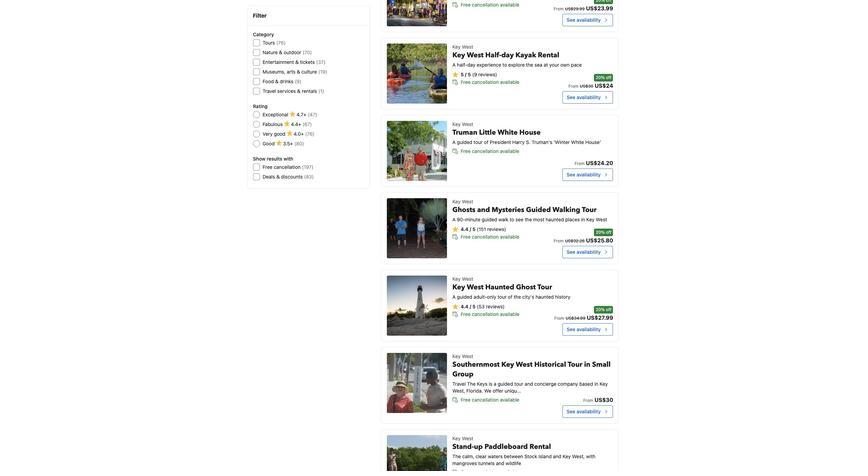 Task type: locate. For each thing, give the bounding box(es) containing it.
availability down from us$30
[[577, 409, 601, 415]]

guided up 4.4 / 5 (151 reviews)
[[482, 217, 497, 223]]

west, left florida.
[[452, 388, 465, 394]]

3 availability from the top
[[577, 172, 601, 178]]

20% inside 20% off from us$32.26 us$25.80
[[596, 230, 605, 235]]

/ down the minute
[[470, 227, 471, 232]]

the right see on the right
[[525, 217, 532, 223]]

of down haunted
[[508, 294, 512, 300]]

in left small
[[584, 360, 590, 370]]

1 horizontal spatial to
[[510, 217, 514, 223]]

& right deals
[[276, 174, 280, 180]]

see availability down 20% off from us$30 us$24
[[567, 94, 601, 100]]

see down from us$24.20
[[567, 172, 575, 178]]

in right places at top
[[581, 217, 585, 223]]

0 vertical spatial (76)
[[276, 40, 286, 46]]

3.5+ (80)
[[283, 141, 304, 147]]

waters
[[488, 454, 503, 460]]

us$24.20
[[586, 160, 613, 166]]

entertainment
[[263, 59, 294, 65]]

0 vertical spatial off
[[606, 75, 611, 80]]

guided down truman
[[457, 139, 472, 145]]

off up the us$27.99
[[606, 307, 611, 313]]

of inside key west key west haunted ghost tour a guided adult-only tour of the city's haunted history
[[508, 294, 512, 300]]

entertainment & tickets (37)
[[263, 59, 325, 65]]

(76) up "nature & outdoor (70)"
[[276, 40, 286, 46]]

0 vertical spatial haunted
[[546, 217, 564, 223]]

2 free cancellation available from the top
[[461, 79, 519, 85]]

1 horizontal spatial (76)
[[305, 131, 314, 137]]

2 vertical spatial tour
[[568, 360, 582, 370]]

5 see from the top
[[567, 327, 575, 333]]

reviews) down experience at the right top of page
[[478, 72, 497, 78]]

5 available from the top
[[500, 312, 519, 317]]

0 horizontal spatial white
[[498, 128, 518, 137]]

1 horizontal spatial white
[[571, 139, 584, 145]]

/ left (9
[[465, 72, 467, 78]]

2 available from the top
[[500, 79, 519, 85]]

6 see from the top
[[567, 409, 575, 415]]

20%
[[596, 75, 605, 80], [596, 230, 605, 235], [596, 307, 605, 313]]

1 20% from the top
[[596, 75, 605, 80]]

show results with
[[253, 156, 293, 162]]

0 horizontal spatial (76)
[[276, 40, 286, 46]]

2 vertical spatial off
[[606, 307, 611, 313]]

tour down little
[[474, 139, 483, 145]]

travel down food
[[263, 88, 276, 94]]

0 vertical spatial us$30
[[580, 84, 593, 89]]

the
[[467, 381, 476, 387], [452, 454, 461, 460]]

4.4 for key
[[461, 304, 468, 310]]

to left "explore" in the top of the page
[[502, 62, 507, 68]]

rental up island
[[530, 443, 551, 452]]

from left us$29.99
[[554, 6, 564, 12]]

in inside the key west ghosts and mysteries guided walking tour a 90-minute guided walk to see the most haunted places in key west
[[581, 217, 585, 223]]

6 free cancellation available from the top
[[461, 397, 519, 403]]

very good
[[263, 131, 285, 137]]

the left city's
[[514, 294, 521, 300]]

20% up the us$27.99
[[596, 307, 605, 313]]

1 off from the top
[[606, 75, 611, 80]]

1 vertical spatial tour
[[498, 294, 507, 300]]

4.4 down 90-
[[461, 227, 468, 232]]

1 available from the top
[[500, 2, 519, 8]]

guided inside key west southernmost key west historical tour in small group travel the keys is a guided tour and concierge company based in key west, florida. we offer uniqu...
[[498, 381, 513, 387]]

1 vertical spatial day
[[467, 62, 475, 68]]

availability down 'from us$29.99 us$23.99'
[[577, 17, 601, 23]]

the inside key west stand-up paddleboard rental the calm, clear waters between stock island and key west, with mangroves tunnels and wildlife
[[452, 454, 461, 460]]

cancellation
[[472, 2, 499, 8], [472, 79, 499, 85], [472, 148, 499, 154], [274, 164, 301, 170], [472, 234, 499, 240], [472, 312, 499, 317], [472, 397, 499, 403]]

1 vertical spatial to
[[510, 217, 514, 223]]

/ for key west haunted ghost tour
[[470, 304, 471, 310]]

see for ghosts and mysteries guided walking tour
[[567, 249, 575, 255]]

1 free cancellation available from the top
[[461, 2, 519, 8]]

from left us$34.99
[[554, 316, 564, 321]]

1 vertical spatial reviews)
[[487, 227, 506, 232]]

from inside from us$24.20
[[575, 161, 585, 166]]

2 vertical spatial 20%
[[596, 307, 605, 313]]

4.4 left the (53
[[461, 304, 468, 310]]

tour down haunted
[[498, 294, 507, 300]]

your
[[549, 62, 559, 68]]

west, inside key west stand-up paddleboard rental the calm, clear waters between stock island and key west, with mangroves tunnels and wildlife
[[572, 454, 585, 460]]

rental inside key west stand-up paddleboard rental the calm, clear waters between stock island and key west, with mangroves tunnels and wildlife
[[530, 443, 551, 452]]

2 off from the top
[[606, 230, 611, 235]]

& up the "entertainment"
[[279, 49, 282, 55]]

a left the adult-
[[452, 294, 456, 300]]

1 vertical spatial white
[[571, 139, 584, 145]]

4 available from the top
[[500, 234, 519, 240]]

see availability for truman little white house
[[567, 172, 601, 178]]

key west haunted ghost tour image
[[387, 276, 447, 336]]

3 available from the top
[[500, 148, 519, 154]]

0 vertical spatial 20%
[[596, 75, 605, 80]]

the up florida.
[[467, 381, 476, 387]]

day
[[501, 51, 514, 60], [467, 62, 475, 68]]

2 4.4 from the top
[[461, 304, 468, 310]]

20% inside 20% off from us$30 us$24
[[596, 75, 605, 80]]

5 for ghosts and mysteries guided walking tour
[[472, 227, 476, 232]]

3 see availability from the top
[[567, 172, 601, 178]]

(9
[[472, 72, 477, 78]]

1 a from the top
[[452, 62, 456, 68]]

1 vertical spatial /
[[470, 227, 471, 232]]

travel down group
[[452, 381, 466, 387]]

see down us$34.99
[[567, 327, 575, 333]]

4 see availability from the top
[[567, 249, 601, 255]]

4 see from the top
[[567, 249, 575, 255]]

3 free cancellation available from the top
[[461, 148, 519, 154]]

in right based
[[594, 381, 598, 387]]

1 vertical spatial 4.4
[[461, 304, 468, 310]]

0 horizontal spatial us$30
[[580, 84, 593, 89]]

2 availability from the top
[[577, 94, 601, 100]]

explore
[[508, 62, 525, 68]]

6 see availability from the top
[[567, 409, 601, 415]]

the
[[526, 62, 533, 68], [525, 217, 532, 223], [514, 294, 521, 300]]

see for southernmost key west historical tour in small group
[[567, 409, 575, 415]]

ghost
[[516, 283, 536, 292]]

of
[[484, 139, 488, 145], [508, 294, 512, 300]]

availability down us$25.80
[[577, 249, 601, 255]]

5 availability from the top
[[577, 327, 601, 333]]

20% up us$25.80
[[596, 230, 605, 235]]

availability down 20% off from us$30 us$24
[[577, 94, 601, 100]]

up
[[474, 443, 483, 452]]

a left half-
[[452, 62, 456, 68]]

1 vertical spatial west,
[[572, 454, 585, 460]]

and left concierge
[[525, 381, 533, 387]]

4.4 / 5 (151 reviews)
[[461, 227, 506, 232]]

see down us$32.26 on the right bottom of page
[[567, 249, 575, 255]]

1 vertical spatial 20%
[[596, 230, 605, 235]]

& up museums, arts & culture (19)
[[295, 59, 299, 65]]

see down 20% off from us$30 us$24
[[567, 94, 575, 100]]

4 availability from the top
[[577, 249, 601, 255]]

1 horizontal spatial tour
[[498, 294, 507, 300]]

off up us$25.80
[[606, 230, 611, 235]]

1 vertical spatial the
[[452, 454, 461, 460]]

see availability down us$32.26 on the right bottom of page
[[567, 249, 601, 255]]

white up president
[[498, 128, 518, 137]]

only
[[487, 294, 496, 300]]

a left 90-
[[452, 217, 456, 223]]

southernmost
[[452, 360, 500, 370]]

& right food
[[275, 78, 279, 84]]

2 vertical spatial reviews)
[[486, 304, 505, 310]]

see
[[567, 17, 575, 23], [567, 94, 575, 100], [567, 172, 575, 178], [567, 249, 575, 255], [567, 327, 575, 333], [567, 409, 575, 415]]

west, right island
[[572, 454, 585, 460]]

white left house' at the right top of page
[[571, 139, 584, 145]]

20% for key west half-day kayak rental
[[596, 75, 605, 80]]

1 see from the top
[[567, 17, 575, 23]]

(80)
[[294, 141, 304, 147]]

a down truman
[[452, 139, 456, 145]]

paddleboard
[[485, 443, 528, 452]]

0 horizontal spatial the
[[452, 454, 461, 460]]

5 left the (53
[[472, 304, 476, 310]]

2 20% from the top
[[596, 230, 605, 235]]

0 vertical spatial in
[[581, 217, 585, 223]]

0 vertical spatial reviews)
[[478, 72, 497, 78]]

2 see from the top
[[567, 94, 575, 100]]

1 vertical spatial us$30
[[595, 397, 613, 404]]

1 horizontal spatial west,
[[572, 454, 585, 460]]

1 horizontal spatial the
[[467, 381, 476, 387]]

tour inside key west southernmost key west historical tour in small group travel the keys is a guided tour and concierge company based in key west, florida. we offer uniqu...
[[568, 360, 582, 370]]

0 horizontal spatial west,
[[452, 388, 465, 394]]

key
[[452, 44, 461, 50], [452, 51, 465, 60], [452, 121, 461, 127], [452, 199, 461, 205], [586, 217, 595, 223], [452, 276, 461, 282], [452, 283, 465, 292], [452, 354, 461, 360], [501, 360, 514, 370], [600, 381, 608, 387], [452, 436, 461, 442], [563, 454, 571, 460]]

0 vertical spatial the
[[526, 62, 533, 68]]

1 vertical spatial off
[[606, 230, 611, 235]]

0 horizontal spatial of
[[484, 139, 488, 145]]

good
[[263, 141, 275, 147]]

5 see availability from the top
[[567, 327, 601, 333]]

0 horizontal spatial to
[[502, 62, 507, 68]]

rental up at
[[538, 51, 559, 60]]

see availability down us$34.99
[[567, 327, 601, 333]]

1 availability from the top
[[577, 17, 601, 23]]

availability
[[577, 17, 601, 23], [577, 94, 601, 100], [577, 172, 601, 178], [577, 249, 601, 255], [577, 327, 601, 333], [577, 409, 601, 415]]

from us$24.20
[[575, 160, 613, 166]]

from down pace
[[568, 84, 578, 89]]

key west southernmost key west historical tour in small group travel the keys is a guided tour and concierge company based in key west, florida. we offer uniqu...
[[452, 354, 611, 394]]

3 20% from the top
[[596, 307, 605, 313]]

0 vertical spatial rental
[[538, 51, 559, 60]]

off
[[606, 75, 611, 80], [606, 230, 611, 235], [606, 307, 611, 313]]

from inside 20% off from us$34.99 us$27.99
[[554, 316, 564, 321]]

/
[[465, 72, 467, 78], [470, 227, 471, 232], [470, 304, 471, 310]]

off for ghosts and mysteries guided walking tour
[[606, 230, 611, 235]]

west inside key west truman little white house a guided tour of president harry s. truman's 'winter white house'
[[462, 121, 473, 127]]

guided up offer
[[498, 381, 513, 387]]

0 vertical spatial travel
[[263, 88, 276, 94]]

6 availability from the top
[[577, 409, 601, 415]]

guided inside key west truman little white house a guided tour of president harry s. truman's 'winter white house'
[[457, 139, 472, 145]]

0 vertical spatial 4.4
[[461, 227, 468, 232]]

west inside key west stand-up paddleboard rental the calm, clear waters between stock island and key west, with mangroves tunnels and wildlife
[[462, 436, 473, 442]]

4 a from the top
[[452, 294, 456, 300]]

reviews) down only
[[486, 304, 505, 310]]

off up us$24
[[606, 75, 611, 80]]

from inside 20% off from us$32.26 us$25.80
[[554, 239, 564, 244]]

us$23.99
[[586, 5, 613, 12]]

4.4 / 5 (53 reviews)
[[461, 304, 505, 310]]

20% up us$24
[[596, 75, 605, 80]]

2 vertical spatial the
[[514, 294, 521, 300]]

and inside the key west ghosts and mysteries guided walking tour a 90-minute guided walk to see the most haunted places in key west
[[477, 205, 490, 215]]

1 vertical spatial the
[[525, 217, 532, 223]]

availability for key west haunted ghost tour
[[577, 327, 601, 333]]

1 vertical spatial of
[[508, 294, 512, 300]]

a
[[452, 62, 456, 68], [452, 139, 456, 145], [452, 217, 456, 223], [452, 294, 456, 300]]

1 vertical spatial haunted
[[536, 294, 554, 300]]

mysteries
[[492, 205, 524, 215]]

4.4
[[461, 227, 468, 232], [461, 304, 468, 310]]

haunted down walking
[[546, 217, 564, 223]]

off inside 20% off from us$34.99 us$27.99
[[606, 307, 611, 313]]

rentals
[[302, 88, 317, 94]]

see down "company"
[[567, 409, 575, 415]]

5 for key west haunted ghost tour
[[472, 304, 476, 310]]

reviews) down walk
[[487, 227, 506, 232]]

1 horizontal spatial day
[[501, 51, 514, 60]]

kayak
[[515, 51, 536, 60]]

tour right walking
[[582, 205, 597, 215]]

mangroves
[[452, 461, 477, 467]]

tour inside key west key west haunted ghost tour a guided adult-only tour of the city's haunted history
[[498, 294, 507, 300]]

availability down 20% off from us$34.99 us$27.99
[[577, 327, 601, 333]]

5 left '(151'
[[472, 227, 476, 232]]

4.7+
[[297, 112, 306, 118]]

experience
[[477, 62, 501, 68]]

guided left the adult-
[[457, 294, 472, 300]]

0 vertical spatial white
[[498, 128, 518, 137]]

2 vertical spatial in
[[594, 381, 598, 387]]

3 a from the top
[[452, 217, 456, 223]]

to left see on the right
[[510, 217, 514, 223]]

2 vertical spatial tour
[[514, 381, 523, 387]]

ghosts and mysteries guided walking tour image
[[387, 199, 447, 259]]

availability for key west half-day kayak rental
[[577, 94, 601, 100]]

from left us$24.20
[[575, 161, 585, 166]]

s.
[[526, 139, 530, 145]]

off inside 20% off from us$30 us$24
[[606, 75, 611, 80]]

0 vertical spatial the
[[467, 381, 476, 387]]

travel inside key west southernmost key west historical tour in small group travel the keys is a guided tour and concierge company based in key west, florida. we offer uniqu...
[[452, 381, 466, 387]]

2 see availability from the top
[[567, 94, 601, 100]]

of down little
[[484, 139, 488, 145]]

from inside 'from us$29.99 us$23.99'
[[554, 6, 564, 12]]

0 horizontal spatial with
[[284, 156, 293, 162]]

availability down from us$24.20
[[577, 172, 601, 178]]

in
[[581, 217, 585, 223], [584, 360, 590, 370], [594, 381, 598, 387]]

and down waters
[[496, 461, 504, 467]]

tours
[[263, 40, 275, 46]]

0 vertical spatial /
[[465, 72, 467, 78]]

see availability for key west haunted ghost tour
[[567, 327, 601, 333]]

5 left (9
[[468, 72, 471, 78]]

see availability down from us$24.20
[[567, 172, 601, 178]]

half-
[[457, 62, 467, 68]]

1 vertical spatial (76)
[[305, 131, 314, 137]]

20% off from us$34.99 us$27.99
[[554, 307, 613, 321]]

& down (9)
[[297, 88, 301, 94]]

0 vertical spatial west,
[[452, 388, 465, 394]]

&
[[279, 49, 282, 55], [295, 59, 299, 65], [297, 69, 300, 75], [275, 78, 279, 84], [297, 88, 301, 94], [276, 174, 280, 180]]

1 horizontal spatial with
[[586, 454, 595, 460]]

the left sea
[[526, 62, 533, 68]]

from down based
[[583, 398, 593, 404]]

places
[[565, 217, 580, 223]]

1 4.4 from the top
[[461, 227, 468, 232]]

1 horizontal spatial of
[[508, 294, 512, 300]]

0 horizontal spatial tour
[[474, 139, 483, 145]]

(76) down (67)
[[305, 131, 314, 137]]

1 horizontal spatial us$30
[[595, 397, 613, 404]]

tour up uniqu...
[[514, 381, 523, 387]]

from left us$32.26 on the right bottom of page
[[554, 239, 564, 244]]

(19)
[[318, 69, 327, 75]]

1 vertical spatial travel
[[452, 381, 466, 387]]

4.0+ (76)
[[294, 131, 314, 137]]

6 available from the top
[[500, 397, 519, 403]]

between
[[504, 454, 523, 460]]

the inside key west key west haunted ghost tour a guided adult-only tour of the city's haunted history
[[514, 294, 521, 300]]

tour inside key west key west haunted ghost tour a guided adult-only tour of the city's haunted history
[[537, 283, 552, 292]]

5 free cancellation available from the top
[[461, 312, 519, 317]]

tour up "company"
[[568, 360, 582, 370]]

0 vertical spatial with
[[284, 156, 293, 162]]

from us$30
[[583, 397, 613, 404]]

from
[[554, 6, 564, 12], [568, 84, 578, 89], [575, 161, 585, 166], [554, 239, 564, 244], [554, 316, 564, 321], [583, 398, 593, 404]]

2 vertical spatial /
[[470, 304, 471, 310]]

1 vertical spatial with
[[586, 454, 595, 460]]

(151
[[477, 227, 486, 232]]

see availability down from us$30
[[567, 409, 601, 415]]

2 a from the top
[[452, 139, 456, 145]]

haunted
[[485, 283, 514, 292]]

(1)
[[318, 88, 324, 94]]

tours (76)
[[263, 40, 286, 46]]

see down us$29.99
[[567, 17, 575, 23]]

day up (9
[[467, 62, 475, 68]]

'winter
[[554, 139, 570, 145]]

us$30
[[580, 84, 593, 89], [595, 397, 613, 404]]

0 vertical spatial day
[[501, 51, 514, 60]]

haunted right city's
[[536, 294, 554, 300]]

3 off from the top
[[606, 307, 611, 313]]

see availability down 'from us$29.99 us$23.99'
[[567, 17, 601, 23]]

haunted inside the key west ghosts and mysteries guided walking tour a 90-minute guided walk to see the most haunted places in key west
[[546, 217, 564, 223]]

the inside key west key west half-day kayak rental a half-day experience to explore the sea at your own pace
[[526, 62, 533, 68]]

0 vertical spatial to
[[502, 62, 507, 68]]

a
[[494, 381, 496, 387]]

1 vertical spatial tour
[[537, 283, 552, 292]]

truman
[[452, 128, 477, 137]]

day up "explore" in the top of the page
[[501, 51, 514, 60]]

travel services & rentals (1)
[[263, 88, 324, 94]]

and right island
[[553, 454, 561, 460]]

at
[[544, 62, 548, 68]]

(67)
[[303, 121, 312, 127]]

show
[[253, 156, 265, 162]]

0 vertical spatial of
[[484, 139, 488, 145]]

president
[[490, 139, 511, 145]]

to
[[502, 62, 507, 68], [510, 217, 514, 223]]

2 horizontal spatial tour
[[514, 381, 523, 387]]

tour right the ghost
[[537, 283, 552, 292]]

and up the minute
[[477, 205, 490, 215]]

west,
[[452, 388, 465, 394], [572, 454, 585, 460]]

white
[[498, 128, 518, 137], [571, 139, 584, 145]]

1 horizontal spatial travel
[[452, 381, 466, 387]]

20% inside 20% off from us$34.99 us$27.99
[[596, 307, 605, 313]]

tickets
[[300, 59, 315, 65]]

0 vertical spatial tour
[[474, 139, 483, 145]]

off inside 20% off from us$32.26 us$25.80
[[606, 230, 611, 235]]

3 see from the top
[[567, 172, 575, 178]]

the up mangroves
[[452, 454, 461, 460]]

1 vertical spatial rental
[[530, 443, 551, 452]]

/ left the (53
[[470, 304, 471, 310]]

a inside the key west ghosts and mysteries guided walking tour a 90-minute guided walk to see the most haunted places in key west
[[452, 217, 456, 223]]

key west key west half-day kayak rental a half-day experience to explore the sea at your own pace
[[452, 44, 582, 68]]

4 free cancellation available from the top
[[461, 234, 519, 240]]

(53
[[477, 304, 485, 310]]

0 vertical spatial tour
[[582, 205, 597, 215]]

most
[[533, 217, 544, 223]]



Task type: vqa. For each thing, say whether or not it's contained in the screenshot.
"multi-"
no



Task type: describe. For each thing, give the bounding box(es) containing it.
to inside key west key west half-day kayak rental a half-day experience to explore the sea at your own pace
[[502, 62, 507, 68]]

museums,
[[263, 69, 286, 75]]

4.0+
[[294, 131, 304, 137]]

us$25.80
[[586, 238, 613, 244]]

stand-up paddleboard rental image
[[387, 436, 447, 472]]

us$30 inside 20% off from us$30 us$24
[[580, 84, 593, 89]]

key west truman little white house a guided tour of president harry s. truman's 'winter white house'
[[452, 121, 601, 145]]

see
[[515, 217, 523, 223]]

rental inside key west key west half-day kayak rental a half-day experience to explore the sea at your own pace
[[538, 51, 559, 60]]

island
[[538, 454, 552, 460]]

free cancellation available for us$27.99
[[461, 312, 519, 317]]

20% for ghosts and mysteries guided walking tour
[[596, 230, 605, 235]]

available for us$23.99
[[500, 2, 519, 8]]

tour for historical
[[568, 360, 582, 370]]

calm,
[[462, 454, 474, 460]]

the inside the key west ghosts and mysteries guided walking tour a 90-minute guided walk to see the most haunted places in key west
[[525, 217, 532, 223]]

tour inside key west truman little white house a guided tour of president harry s. truman's 'winter white house'
[[474, 139, 483, 145]]

us$24
[[595, 83, 613, 89]]

20% off from us$32.26 us$25.80
[[554, 230, 613, 244]]

fabulous
[[263, 121, 283, 127]]

category
[[253, 31, 274, 37]]

available for us$24
[[500, 79, 519, 85]]

(76) for 4.0+ (76)
[[305, 131, 314, 137]]

services
[[277, 88, 296, 94]]

museums, arts & culture (19)
[[263, 69, 327, 75]]

& for outdoor
[[279, 49, 282, 55]]

(76) for tours (76)
[[276, 40, 286, 46]]

key west half-day kayak rental image
[[387, 44, 447, 104]]

see for truman little white house
[[567, 172, 575, 178]]

from inside 20% off from us$30 us$24
[[568, 84, 578, 89]]

key west key west haunted ghost tour a guided adult-only tour of the city's haunted history
[[452, 276, 570, 300]]

florida.
[[466, 388, 483, 394]]

wildlife
[[506, 461, 521, 467]]

history
[[555, 294, 570, 300]]

& for drinks
[[275, 78, 279, 84]]

from inside from us$30
[[583, 398, 593, 404]]

(47)
[[308, 112, 317, 118]]

4.4+
[[291, 121, 301, 127]]

truman little white house image
[[387, 121, 447, 181]]

tour inside key west southernmost key west historical tour in small group travel the keys is a guided tour and concierge company based in key west, florida. we offer uniqu...
[[514, 381, 523, 387]]

us$32.26
[[565, 239, 585, 244]]

company
[[558, 381, 578, 387]]

minute
[[465, 217, 480, 223]]

free cancellation available for us$23.99
[[461, 2, 519, 8]]

drinks
[[280, 78, 293, 84]]

city's
[[522, 294, 534, 300]]

see availability for key west half-day kayak rental
[[567, 94, 601, 100]]

house
[[519, 128, 541, 137]]

0 horizontal spatial day
[[467, 62, 475, 68]]

& for discounts
[[276, 174, 280, 180]]

clear
[[476, 454, 487, 460]]

historical
[[534, 360, 566, 370]]

& right arts at the left top
[[297, 69, 300, 75]]

food & drinks (9)
[[263, 78, 301, 84]]

20% off from us$30 us$24
[[568, 75, 613, 89]]

1 vertical spatial in
[[584, 360, 590, 370]]

0 horizontal spatial travel
[[263, 88, 276, 94]]

/ for key west half-day kayak rental
[[465, 72, 467, 78]]

haunted pub crawl image
[[387, 0, 447, 26]]

the inside key west southernmost key west historical tour in small group travel the keys is a guided tour and concierge company based in key west, florida. we offer uniqu...
[[467, 381, 476, 387]]

with inside key west stand-up paddleboard rental the calm, clear waters between stock island and key west, with mangroves tunnels and wildlife
[[586, 454, 595, 460]]

filter
[[253, 12, 267, 19]]

key west ghosts and mysteries guided walking tour a 90-minute guided walk to see the most haunted places in key west
[[452, 199, 607, 223]]

20% for key west haunted ghost tour
[[596, 307, 605, 313]]

own
[[560, 62, 570, 68]]

tour for ghost
[[537, 283, 552, 292]]

to inside the key west ghosts and mysteries guided walking tour a 90-minute guided walk to see the most haunted places in key west
[[510, 217, 514, 223]]

see availability for ghosts and mysteries guided walking tour
[[567, 249, 601, 255]]

key inside key west truman little white house a guided tour of president harry s. truman's 'winter white house'
[[452, 121, 461, 127]]

uniqu...
[[505, 388, 521, 394]]

of inside key west truman little white house a guided tour of president harry s. truman's 'winter white house'
[[484, 139, 488, 145]]

see for key west half-day kayak rental
[[567, 94, 575, 100]]

and inside key west southernmost key west historical tour in small group travel the keys is a guided tour and concierge company based in key west, florida. we offer uniqu...
[[525, 381, 533, 387]]

available for us$25.80
[[500, 234, 519, 240]]

a inside key west truman little white house a guided tour of president harry s. truman's 'winter white house'
[[452, 139, 456, 145]]

reviews) for half-
[[478, 72, 497, 78]]

a inside key west key west half-day kayak rental a half-day experience to explore the sea at your own pace
[[452, 62, 456, 68]]

west, inside key west southernmost key west historical tour in small group travel the keys is a guided tour and concierge company based in key west, florida. we offer uniqu...
[[452, 388, 465, 394]]

group
[[452, 370, 473, 379]]

southernmost key west historical tour in small group image
[[387, 353, 447, 414]]

arts
[[287, 69, 295, 75]]

see for key west haunted ghost tour
[[567, 327, 575, 333]]

(9)
[[295, 78, 301, 84]]

guided inside key west key west haunted ghost tour a guided adult-only tour of the city's haunted history
[[457, 294, 472, 300]]

very
[[263, 131, 273, 137]]

5 for key west half-day kayak rental
[[468, 72, 471, 78]]

free cancellation (197)
[[263, 164, 313, 170]]

4.4 for ghosts
[[461, 227, 468, 232]]

90-
[[457, 217, 465, 223]]

tour inside the key west ghosts and mysteries guided walking tour a 90-minute guided walk to see the most haunted places in key west
[[582, 205, 597, 215]]

stand-
[[452, 443, 474, 452]]

us$29.99
[[565, 6, 585, 12]]

we
[[484, 388, 491, 394]]

reviews) for haunted
[[486, 304, 505, 310]]

available for us$27.99
[[500, 312, 519, 317]]

little
[[479, 128, 496, 137]]

ghosts
[[452, 205, 475, 215]]

guided inside the key west ghosts and mysteries guided walking tour a 90-minute guided walk to see the most haunted places in key west
[[482, 217, 497, 223]]

walk
[[498, 217, 508, 223]]

from us$29.99 us$23.99
[[554, 5, 613, 12]]

free cancellation available for us$24
[[461, 79, 519, 85]]

sea
[[535, 62, 542, 68]]

deals
[[263, 174, 275, 180]]

4.7+ (47)
[[297, 112, 317, 118]]

free cancellation available for us$25.80
[[461, 234, 519, 240]]

culture
[[301, 69, 317, 75]]

5 / 5 (9 reviews)
[[461, 72, 497, 78]]

/ for ghosts and mysteries guided walking tour
[[470, 227, 471, 232]]

haunted inside key west key west haunted ghost tour a guided adult-only tour of the city's haunted history
[[536, 294, 554, 300]]

tunnels
[[478, 461, 495, 467]]

off for key west haunted ghost tour
[[606, 307, 611, 313]]

rating
[[253, 103, 268, 109]]

exceptional
[[263, 112, 288, 118]]

house'
[[585, 139, 601, 145]]

off for key west half-day kayak rental
[[606, 75, 611, 80]]

(197)
[[302, 164, 313, 170]]

pace
[[571, 62, 582, 68]]

deals & discounts (83)
[[263, 174, 314, 180]]

small
[[592, 360, 611, 370]]

harry
[[512, 139, 525, 145]]

& for tickets
[[295, 59, 299, 65]]

availability for southernmost key west historical tour in small group
[[577, 409, 601, 415]]

offer
[[493, 388, 503, 394]]

reviews) for mysteries
[[487, 227, 506, 232]]

truman's
[[532, 139, 552, 145]]

1 see availability from the top
[[567, 17, 601, 23]]

(37)
[[316, 59, 325, 65]]

(70)
[[303, 49, 312, 55]]

4.4+ (67)
[[291, 121, 312, 127]]

based
[[579, 381, 593, 387]]

3.5+
[[283, 141, 293, 147]]

a inside key west key west haunted ghost tour a guided adult-only tour of the city's haunted history
[[452, 294, 456, 300]]

see availability for southernmost key west historical tour in small group
[[567, 409, 601, 415]]

availability for ghosts and mysteries guided walking tour
[[577, 249, 601, 255]]

availability for truman little white house
[[577, 172, 601, 178]]

us$34.99
[[566, 316, 585, 321]]

5 down half-
[[461, 72, 464, 78]]

discounts
[[281, 174, 303, 180]]



